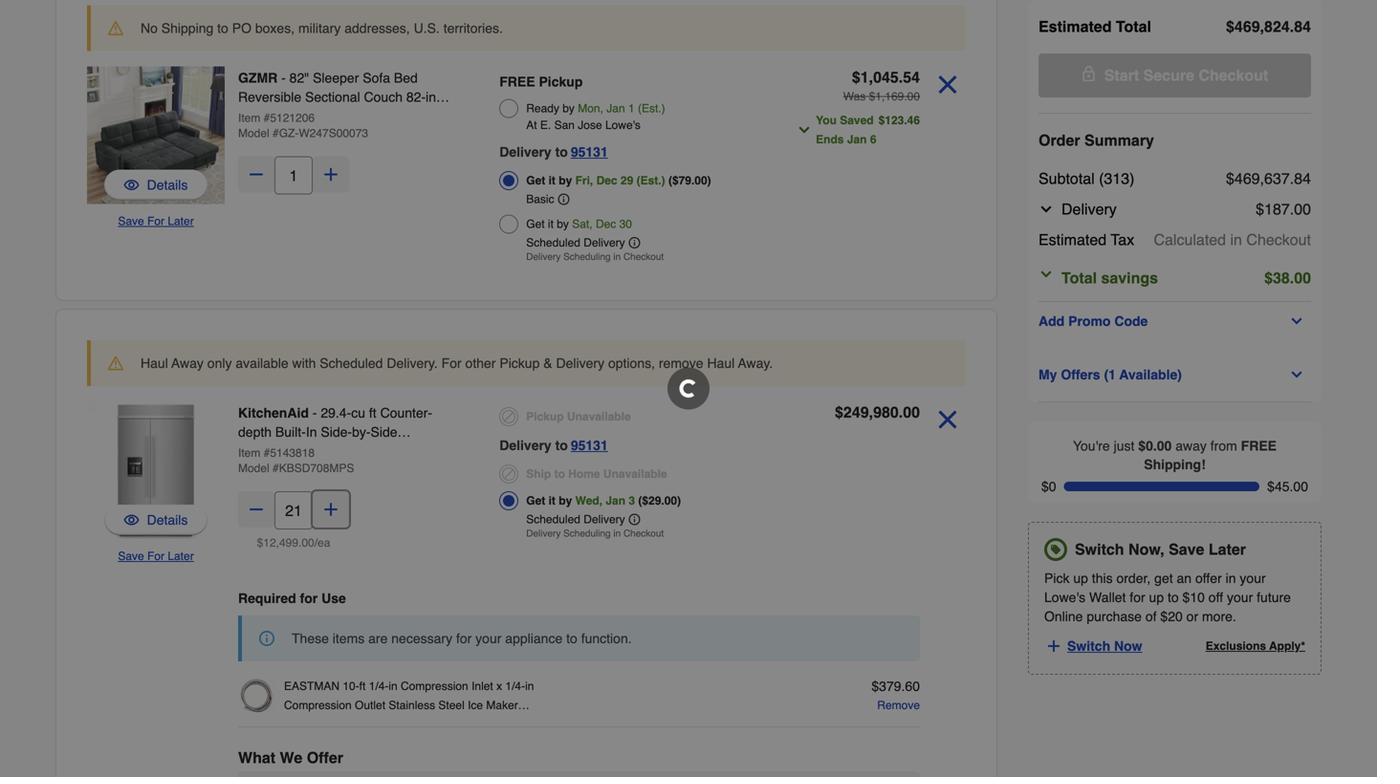 Task type: locate. For each thing, give the bounding box(es) containing it.
0 vertical spatial up
[[1073, 571, 1088, 586]]

these
[[292, 631, 329, 646]]

2 get from the top
[[526, 218, 545, 231]]

1 95131 button from the top
[[571, 141, 608, 164]]

1 vertical spatial it
[[548, 218, 554, 231]]

delivery down 30
[[584, 236, 625, 250]]

option group containing delivery to
[[499, 404, 765, 545]]

.00 left remove item image
[[899, 404, 920, 421]]

delivery to 95131
[[499, 144, 608, 160], [499, 438, 608, 453]]

it up basic
[[548, 174, 556, 187]]

save for later button for 82" sleeper sofa bed reversible sectional couch 82-in modern black polyester/blend reclining sofa
[[118, 212, 194, 231]]

it down basic
[[548, 218, 554, 231]]

haul away only available with scheduled delivery. for other pickup & delivery options, remove haul away.
[[141, 356, 773, 371]]

dec for 29
[[596, 174, 617, 187]]

$10
[[1183, 590, 1205, 606]]

1 1/4- from the left
[[369, 680, 389, 693]]

delivery down at
[[499, 144, 552, 160]]

what we offer
[[238, 749, 343, 767]]

1 stepper number input field with increment and decrement buttons number field from the top
[[274, 156, 313, 195]]

0 vertical spatial warning image
[[108, 21, 123, 36]]

1 horizontal spatial -
[[312, 405, 317, 421]]

use
[[321, 591, 346, 606]]

estimated
[[1039, 18, 1112, 35], [1039, 231, 1107, 249]]

pickup right block icon
[[526, 410, 564, 424]]

save down 29.4-cu ft counter-depth built-in side-by-side refrigerator with ice maker (stainless steel with printshield finish) energy star image
[[118, 550, 144, 563]]

remove item image
[[931, 68, 964, 101]]

0 vertical spatial free
[[499, 74, 535, 89]]

w247s00073
[[299, 127, 368, 140]]

plus image down w247s00073
[[321, 165, 340, 184]]

for down 29.4-cu ft counter-depth built-in side-by-side refrigerator with ice maker (stainless steel with printshield finish) energy star image
[[147, 550, 164, 563]]

2 delivery scheduling in checkout from the top
[[526, 528, 664, 539]]

0 vertical spatial lowe's
[[605, 119, 641, 132]]

1 vertical spatial estimated
[[1039, 231, 1107, 249]]

1 vertical spatial delivery to 95131
[[499, 438, 608, 453]]

scheduled delivery for kitchenaid -
[[526, 513, 625, 526]]

0 vertical spatial dec
[[596, 174, 617, 187]]

2 model from the top
[[238, 462, 269, 475]]

eastman 10-ft 1/4-in compression inlet x 1/4-in compression outlet stainless steel ice maker connector
[[284, 680, 534, 732]]

switch up this
[[1075, 541, 1124, 559]]

we
[[280, 749, 302, 767]]

1 horizontal spatial info image
[[558, 194, 570, 205]]

jan left the 1
[[607, 102, 625, 115]]

1 95131 from the top
[[571, 144, 608, 160]]

now
[[1114, 639, 1142, 654]]

2 horizontal spatial info image
[[629, 514, 640, 525]]

2 option group from the top
[[499, 404, 765, 545]]

info image for scheduled delivery
[[629, 514, 640, 525]]

1 horizontal spatial 1/4-
[[505, 680, 525, 693]]

quickview image for kitchenaid -
[[124, 511, 139, 530]]

save for later button
[[118, 212, 194, 231], [118, 547, 194, 566]]

get
[[526, 174, 545, 187], [526, 218, 545, 231], [526, 494, 545, 508]]

1 vertical spatial save for later button
[[118, 547, 194, 566]]

save for later for 82" sleeper sofa bed reversible sectional couch 82-in modern black polyester/blend reclining sofa
[[118, 215, 194, 228]]

ice
[[468, 699, 483, 712]]

scheduled right with
[[320, 356, 383, 371]]

block image
[[499, 465, 519, 484]]

checkout
[[1199, 66, 1268, 84], [1246, 231, 1311, 249], [623, 252, 664, 263], [623, 528, 664, 539]]

for left the use
[[300, 591, 318, 606]]

1 84 from the top
[[1294, 18, 1311, 35]]

later down 29.4-cu ft counter-depth built-in side-by-side refrigerator with ice maker (stainless steel with printshield finish) energy star image
[[168, 550, 194, 563]]

1 vertical spatial compression
[[284, 699, 352, 712]]

item inside item #5143818 model #kbsd708mps
[[238, 447, 260, 460]]

1
[[628, 102, 635, 115]]

to left 'function.'
[[566, 631, 577, 646]]

0 vertical spatial compression
[[401, 680, 468, 693]]

2 95131 button from the top
[[571, 434, 608, 457]]

0 vertical spatial details
[[147, 177, 188, 193]]

jan
[[607, 102, 625, 115], [847, 133, 867, 146], [606, 494, 625, 508]]

sleeper
[[313, 70, 359, 86]]

1 vertical spatial get
[[526, 218, 545, 231]]

sofa down black
[[297, 128, 324, 143]]

later up offer
[[1209, 541, 1246, 559]]

scheduled delivery down the wed,
[[526, 513, 625, 526]]

1 vertical spatial scheduled delivery
[[526, 513, 625, 526]]

in right 'couch'
[[426, 89, 436, 105]]

by left fri,
[[559, 174, 572, 187]]

item left #5143818
[[238, 447, 260, 460]]

.00 up required for use
[[298, 536, 314, 550]]

0 horizontal spatial haul
[[141, 356, 168, 371]]

scheduling down the sat,
[[563, 252, 611, 263]]

1 vertical spatial lowe's
[[1044, 590, 1086, 606]]

jan left the 6
[[847, 133, 867, 146]]

warning image
[[108, 21, 123, 36], [108, 356, 123, 371]]

away from
[[1175, 438, 1237, 454]]

option group containing free pickup
[[499, 68, 765, 268]]

0 vertical spatial for
[[147, 215, 164, 228]]

3 get from the top
[[526, 494, 545, 508]]

save down 82" sleeper sofa bed reversible sectional couch 82-in modern black polyester/blend reclining sofa image
[[118, 215, 144, 228]]

in inside pick up this order, get an offer in your lowe's wallet for up to $10 off your future online purchase of $20 or more.
[[1226, 571, 1236, 586]]

switch now button
[[1044, 634, 1159, 659]]

82" sleeper sofa bed reversible sectional couch 82-in modern black polyester/blend reclining sofa
[[238, 70, 436, 143]]

scheduling down the wed,
[[563, 528, 611, 539]]

2 horizontal spatial for
[[1130, 590, 1145, 606]]

delivery to 95131 for 82" sleeper sofa bed reversible sectional couch 82-in modern black polyester/blend reclining sofa
[[499, 144, 608, 160]]

by for fri,
[[559, 174, 572, 187]]

2 warning image from the top
[[108, 356, 123, 371]]

1 scheduling from the top
[[563, 252, 611, 263]]

delivery down get it by wed, jan 3 ($29.00)
[[584, 513, 625, 526]]

delivery scheduling in checkout for kitchenaid -
[[526, 528, 664, 539]]

84 for $ 469,824 . 84
[[1294, 18, 1311, 35]]

1 vertical spatial 95131 button
[[571, 434, 608, 457]]

scheduled delivery down get it by sat, dec 30
[[526, 236, 625, 250]]

boxes,
[[255, 21, 295, 36]]

95131 button down jose
[[571, 141, 608, 164]]

1 vertical spatial save for later
[[118, 550, 194, 563]]

compression
[[401, 680, 468, 693], [284, 699, 352, 712]]

1 quickview image from the top
[[124, 175, 139, 195]]

info image right basic
[[558, 194, 570, 205]]

to down pickup unavailable
[[555, 438, 568, 453]]

Stepper number input field with increment and decrement buttons number field
[[274, 156, 313, 195], [274, 492, 313, 530]]

remove button
[[877, 696, 920, 715]]

0 vertical spatial item
[[238, 111, 260, 125]]

2 vertical spatial it
[[548, 494, 556, 508]]

compression down eastman
[[284, 699, 352, 712]]

1 horizontal spatial free
[[1241, 438, 1277, 454]]

sofa
[[363, 70, 390, 86], [297, 128, 324, 143]]

warning image left away at the left top of the page
[[108, 356, 123, 371]]

2 95131 from the top
[[571, 438, 608, 453]]

get down basic
[[526, 218, 545, 231]]

subtotal (313)
[[1039, 170, 1135, 187]]

stepper number input field with increment and decrement buttons number field up $ 12,499 .00 /ea
[[274, 492, 313, 530]]

get down ship
[[526, 494, 545, 508]]

0 horizontal spatial compression
[[284, 699, 352, 712]]

1,045
[[860, 68, 899, 86]]

model for kitchenaid -
[[238, 462, 269, 475]]

save for later for kitchenaid -
[[118, 550, 194, 563]]

jan inside the you saved $ 123 . 46 ends jan 6
[[847, 133, 867, 146]]

1/4- right ft
[[369, 680, 389, 693]]

details left minus image
[[147, 513, 188, 528]]

1 option group from the top
[[499, 68, 765, 268]]

save for later
[[118, 215, 194, 228], [118, 550, 194, 563]]

scheduled for 82" sleeper sofa bed reversible sectional couch 82-in modern black polyester/blend reclining sofa
[[526, 236, 580, 250]]

away
[[1175, 438, 1207, 454]]

u.s.
[[414, 21, 440, 36]]

3
[[629, 494, 635, 508]]

0 vertical spatial stepper number input field with increment and decrement buttons number field
[[274, 156, 313, 195]]

you're
[[1073, 438, 1110, 454]]

remove
[[659, 356, 703, 371]]

0 vertical spatial scheduled delivery
[[526, 236, 625, 250]]

0 vertical spatial quickview image
[[124, 175, 139, 195]]

0 vertical spatial it
[[548, 174, 556, 187]]

95131 for 82" sleeper sofa bed reversible sectional couch 82-in modern black polyester/blend reclining sofa
[[571, 144, 608, 160]]

0 horizontal spatial free
[[499, 74, 535, 89]]

1 vertical spatial 84
[[1294, 170, 1311, 187]]

scheduling for 82" sleeper sofa bed reversible sectional couch 82-in modern black polyester/blend reclining sofa
[[563, 252, 611, 263]]

save for later down 29.4-cu ft counter-depth built-in side-by-side refrigerator with ice maker (stainless steel with printshield finish) energy star image
[[118, 550, 194, 563]]

1 vertical spatial free
[[1241, 438, 1277, 454]]

ft
[[359, 680, 366, 693]]

order,
[[1116, 571, 1151, 586]]

0 vertical spatial switch
[[1075, 541, 1124, 559]]

in right calculated at top
[[1230, 231, 1242, 249]]

0 horizontal spatial lowe's
[[605, 119, 641, 132]]

1 save for later button from the top
[[118, 212, 194, 231]]

available
[[236, 356, 288, 371]]

2 vertical spatial .00
[[298, 536, 314, 550]]

- for kitchenaid -
[[312, 405, 317, 421]]

1 vertical spatial model
[[238, 462, 269, 475]]

0 vertical spatial save for later
[[118, 215, 194, 228]]

remove
[[877, 699, 920, 712]]

in right offer
[[1226, 571, 1236, 586]]

1,169
[[875, 90, 904, 103]]

0 vertical spatial .00
[[904, 90, 920, 103]]

1 vertical spatial warning image
[[108, 356, 123, 371]]

compression up 'steel'
[[401, 680, 468, 693]]

1/4- right x
[[505, 680, 525, 693]]

or
[[1186, 609, 1198, 625]]

save for later down 82" sleeper sofa bed reversible sectional couch 82-in modern black polyester/blend reclining sofa image
[[118, 215, 194, 228]]

plus image down online
[[1045, 638, 1062, 655]]

0 vertical spatial option group
[[499, 68, 765, 268]]

details left minus icon
[[147, 177, 188, 193]]

checkout inside button
[[1199, 66, 1268, 84]]

in inside 82" sleeper sofa bed reversible sectional couch 82-in modern black polyester/blend reclining sofa
[[426, 89, 436, 105]]

2 delivery to 95131 from the top
[[499, 438, 608, 453]]

in down 30
[[613, 252, 621, 263]]

option group
[[499, 68, 765, 268], [499, 404, 765, 545]]

warning image left the no
[[108, 21, 123, 36]]

0 vertical spatial 95131 button
[[571, 141, 608, 164]]

po
[[232, 21, 251, 36]]

&
[[543, 356, 552, 371]]

info image
[[629, 237, 640, 249]]

up up of
[[1149, 590, 1164, 606]]

1 vertical spatial scheduled
[[320, 356, 383, 371]]

required
[[238, 591, 296, 606]]

ship to home unavailable
[[526, 468, 667, 481]]

save for later button down 82" sleeper sofa bed reversible sectional couch 82-in modern black polyester/blend reclining sofa image
[[118, 212, 194, 231]]

up left this
[[1073, 571, 1088, 586]]

1 vertical spatial item
[[238, 447, 260, 460]]

2 vertical spatial jan
[[606, 494, 625, 508]]

couch
[[364, 89, 403, 105]]

free for free shipping!
[[1241, 438, 1277, 454]]

delivery to 95131 up ship
[[499, 438, 608, 453]]

1 item from the top
[[238, 111, 260, 125]]

lowe's up online
[[1044, 590, 1086, 606]]

0 vertical spatial pickup
[[539, 74, 583, 89]]

at
[[526, 119, 537, 132]]

95131 button
[[571, 141, 608, 164], [571, 434, 608, 457]]

info image down required
[[259, 631, 274, 646]]

options,
[[608, 356, 655, 371]]

1 scheduled delivery from the top
[[526, 236, 625, 250]]

later for 82" sleeper sofa bed reversible sectional couch 82-in modern black polyester/blend reclining sofa
[[168, 215, 194, 228]]

item for 82" sleeper sofa bed reversible sectional couch 82-in modern black polyester/blend reclining sofa
[[238, 111, 260, 125]]

. for $ 469,637 . 84
[[1290, 170, 1294, 187]]

dec left 30
[[596, 218, 616, 231]]

in
[[426, 89, 436, 105], [1230, 231, 1242, 249], [613, 252, 621, 263], [613, 528, 621, 539], [1226, 571, 1236, 586], [389, 680, 398, 693], [525, 680, 534, 693]]

2 estimated from the top
[[1039, 231, 1107, 249]]

0 vertical spatial save for later button
[[118, 212, 194, 231]]

start secure checkout button
[[1039, 54, 1311, 98]]

1 vertical spatial your
[[1227, 590, 1253, 606]]

scheduled
[[526, 236, 580, 250], [320, 356, 383, 371], [526, 513, 580, 526]]

to up $20
[[1168, 590, 1179, 606]]

1 warning image from the top
[[108, 21, 123, 36]]

0 vertical spatial get
[[526, 174, 545, 187]]

get
[[1154, 571, 1173, 586]]

model inside item #5143818 model #kbsd708mps
[[238, 462, 269, 475]]

estimated tax
[[1039, 231, 1134, 249]]

for left other
[[441, 356, 462, 371]]

0 vertical spatial delivery scheduling in checkout
[[526, 252, 664, 263]]

haul left away.
[[707, 356, 735, 371]]

start
[[1104, 66, 1139, 84]]

from
[[1210, 438, 1237, 454]]

your up future
[[1240, 571, 1266, 586]]

plus image
[[321, 165, 340, 184], [1045, 638, 1062, 655]]

switch inside button
[[1067, 639, 1110, 654]]

block image
[[499, 407, 519, 427]]

0 vertical spatial 84
[[1294, 18, 1311, 35]]

1 save for later from the top
[[118, 215, 194, 228]]

plus image
[[321, 500, 340, 519]]

2 84 from the top
[[1294, 170, 1311, 187]]

save for later button for kitchenaid -
[[118, 547, 194, 566]]

1 get from the top
[[526, 174, 545, 187]]

1 vertical spatial details
[[147, 513, 188, 528]]

unavailable up 3 in the bottom of the page
[[603, 468, 667, 481]]

for down order,
[[1130, 590, 1145, 606]]

1 horizontal spatial plus image
[[1045, 638, 1062, 655]]

it down ship
[[548, 494, 556, 508]]

chevron down image
[[797, 122, 812, 138]]

2 vertical spatial for
[[147, 550, 164, 563]]

2 save for later from the top
[[118, 550, 194, 563]]

details for 82" sleeper sofa bed reversible sectional couch 82-in modern black polyester/blend reclining sofa
[[147, 177, 188, 193]]

haul
[[141, 356, 168, 371], [707, 356, 735, 371]]

1 horizontal spatial haul
[[707, 356, 735, 371]]

1 vertical spatial sofa
[[297, 128, 324, 143]]

2 scheduled delivery from the top
[[526, 513, 625, 526]]

0 vertical spatial model
[[238, 127, 269, 140]]

it
[[548, 174, 556, 187], [548, 218, 554, 231], [548, 494, 556, 508]]

1 horizontal spatial sofa
[[363, 70, 390, 86]]

0 horizontal spatial -
[[281, 70, 286, 86]]

x
[[496, 680, 502, 693]]

item up reclining
[[238, 111, 260, 125]]

1 vertical spatial delivery scheduling in checkout
[[526, 528, 664, 539]]

2 details from the top
[[147, 513, 188, 528]]

get for get it by sat, dec 30
[[526, 218, 545, 231]]

0 horizontal spatial up
[[1073, 571, 1088, 586]]

jan left 3 in the bottom of the page
[[606, 494, 625, 508]]

it for sat,
[[548, 218, 554, 231]]

pickup
[[539, 74, 583, 89], [500, 356, 540, 371], [526, 410, 564, 424]]

1 vertical spatial option group
[[499, 404, 765, 545]]

1 vertical spatial dec
[[596, 218, 616, 231]]

$379.60
[[872, 679, 920, 694]]

1 vertical spatial jan
[[847, 133, 867, 146]]

item inside item #5121206 model #gz-w247s00073
[[238, 111, 260, 125]]

for down 82" sleeper sofa bed reversible sectional couch 82-in modern black polyester/blend reclining sofa image
[[147, 215, 164, 228]]

unavailable up ship to home unavailable
[[567, 410, 631, 424]]

model down modern
[[238, 127, 269, 140]]

model down #5143818
[[238, 462, 269, 475]]

scheduling for kitchenaid -
[[563, 528, 611, 539]]

1 haul from the left
[[141, 356, 168, 371]]

required for use
[[238, 591, 346, 606]]

san
[[554, 119, 575, 132]]

($29.00)
[[638, 494, 681, 508]]

1 estimated from the top
[[1039, 18, 1112, 35]]

2 save for later button from the top
[[118, 547, 194, 566]]

scheduled for kitchenaid -
[[526, 513, 580, 526]]

0 vertical spatial 95131
[[571, 144, 608, 160]]

estimated left tax in the top right of the page
[[1039, 231, 1107, 249]]

0 horizontal spatial 1/4-
[[369, 680, 389, 693]]

switch for switch now, save later
[[1075, 541, 1124, 559]]

95131 up home
[[571, 438, 608, 453]]

$
[[1226, 18, 1234, 35], [852, 68, 860, 86], [869, 90, 875, 103], [878, 114, 885, 127], [1226, 170, 1234, 187], [835, 404, 843, 421], [1138, 438, 1146, 454], [257, 536, 263, 550]]

minus image
[[247, 165, 266, 184]]

2 vertical spatial pickup
[[526, 410, 564, 424]]

gzmr
[[238, 70, 278, 86]]

0 vertical spatial scheduled
[[526, 236, 580, 250]]

2 vertical spatial scheduled
[[526, 513, 580, 526]]

territories.
[[443, 21, 503, 36]]

by for sat,
[[557, 218, 569, 231]]

1 model from the top
[[238, 127, 269, 140]]

1 vertical spatial (est.)
[[637, 174, 665, 187]]

checkout down 469,824
[[1199, 66, 1268, 84]]

free
[[499, 74, 535, 89], [1241, 438, 1277, 454]]

stepper number input field with increment and decrement buttons number field right minus icon
[[274, 156, 313, 195]]

get it by fri, dec 29 (est.) ($79.00)
[[526, 174, 711, 187]]

1 delivery to 95131 from the top
[[499, 144, 608, 160]]

stepper number input field with increment and decrement buttons number field for minus icon
[[274, 156, 313, 195]]

sofa up 'couch'
[[363, 70, 390, 86]]

estimated up secure icon at the right
[[1039, 18, 1112, 35]]

2 scheduling from the top
[[563, 528, 611, 539]]

. inside the $ 1,045 . 54 was $ 1,169 .00
[[899, 68, 903, 86]]

0 vertical spatial plus image
[[321, 165, 340, 184]]

(est.)
[[638, 102, 665, 115], [637, 174, 665, 187]]

.00 for $ 249,980 .00
[[899, 404, 920, 421]]

1 vertical spatial quickview image
[[124, 511, 139, 530]]

6
[[870, 133, 876, 146]]

free shipping!
[[1144, 438, 1277, 472]]

delivery scheduling in checkout down the wed,
[[526, 528, 664, 539]]

1 vertical spatial switch
[[1067, 639, 1110, 654]]

scheduled delivery for 82" sleeper sofa bed reversible sectional couch 82-in modern black polyester/blend reclining sofa
[[526, 236, 625, 250]]

save for later button down 29.4-cu ft counter-depth built-in side-by-side refrigerator with ice maker (stainless steel with printshield finish) energy star image
[[118, 547, 194, 566]]

lowe's down the 1
[[605, 119, 641, 132]]

1 vertical spatial scheduling
[[563, 528, 611, 539]]

1 vertical spatial info image
[[629, 514, 640, 525]]

by for wed,
[[559, 494, 572, 508]]

are
[[368, 631, 388, 646]]

1 vertical spatial .00
[[899, 404, 920, 421]]

to left po at the left of page
[[217, 21, 228, 36]]

1 vertical spatial stepper number input field with increment and decrement buttons number field
[[274, 492, 313, 530]]

delivery down get it by sat, dec 30
[[526, 252, 561, 263]]

0 horizontal spatial info image
[[259, 631, 274, 646]]

1 vertical spatial plus image
[[1045, 638, 1062, 655]]

249,980
[[843, 404, 899, 421]]

at e. san jose lowe's
[[526, 119, 641, 132]]

dec for 30
[[596, 218, 616, 231]]

free inside free shipping!
[[1241, 438, 1277, 454]]

1 vertical spatial 95131
[[571, 438, 608, 453]]

quickview image
[[124, 175, 139, 195], [124, 511, 139, 530]]

save for 82" sleeper sofa bed reversible sectional couch 82-in modern black polyester/blend reclining sofa
[[118, 215, 144, 228]]

1 delivery scheduling in checkout from the top
[[526, 252, 664, 263]]

wed,
[[575, 494, 602, 508]]

get up basic
[[526, 174, 545, 187]]

option group for 82" sleeper sofa bed reversible sectional couch 82-in modern black polyester/blend reclining sofa
[[499, 68, 765, 268]]

warning image for haul away only available with scheduled delivery. for other pickup & delivery options, remove haul away.
[[108, 356, 123, 371]]

free right from
[[1241, 438, 1277, 454]]

delivery scheduling in checkout down the sat,
[[526, 252, 664, 263]]

remove item image
[[931, 404, 964, 436]]

2 item from the top
[[238, 447, 260, 460]]

for right necessary
[[456, 631, 472, 646]]

- left the 82"
[[281, 70, 286, 86]]

haul left away at the left top of the page
[[141, 356, 168, 371]]

free inside option group
[[499, 74, 535, 89]]

free up ready on the top of the page
[[499, 74, 535, 89]]

2 quickview image from the top
[[124, 511, 139, 530]]

off
[[1209, 590, 1223, 606]]

was
[[843, 90, 866, 103]]

(est.) right 29
[[637, 174, 665, 187]]

pickup up ready on the top of the page
[[539, 74, 583, 89]]

model inside item #5121206 model #gz-w247s00073
[[238, 127, 269, 140]]

polyester/blend
[[324, 109, 417, 124]]

0 vertical spatial delivery to 95131
[[499, 144, 608, 160]]

- right kitchenaid
[[312, 405, 317, 421]]

1 details from the top
[[147, 177, 188, 193]]

info image
[[558, 194, 570, 205], [629, 514, 640, 525], [259, 631, 274, 646]]

0 vertical spatial -
[[281, 70, 286, 86]]

by left the sat,
[[557, 218, 569, 231]]

wallet
[[1089, 590, 1126, 606]]

2 stepper number input field with increment and decrement buttons number field from the top
[[274, 492, 313, 530]]



Task type: vqa. For each thing, say whether or not it's contained in the screenshot.
Product corresponding to the Product Features "button" under the 'Mount'
no



Task type: describe. For each thing, give the bounding box(es) containing it.
82"
[[289, 70, 309, 86]]

to inside pick up this order, get an offer in your lowe's wallet for up to $10 off your future online purchase of $20 or more.
[[1168, 590, 1179, 606]]

$ 249,980 .00
[[835, 404, 920, 421]]

exclusions apply*
[[1206, 640, 1305, 653]]

away.
[[738, 356, 773, 371]]

ready by mon, jan 1 (est.)
[[526, 102, 665, 115]]

lowe's inside option group
[[605, 119, 641, 132]]

29
[[621, 174, 633, 187]]

54
[[903, 68, 920, 86]]

basic
[[526, 193, 554, 206]]

0 horizontal spatial for
[[300, 591, 318, 606]]

secure image
[[1081, 66, 1097, 81]]

$ inside the you saved $ 123 . 46 ends jan 6
[[878, 114, 885, 127]]

appliance
[[505, 631, 563, 646]]

total
[[1116, 18, 1151, 35]]

calculated in checkout
[[1154, 231, 1311, 249]]

0 horizontal spatial plus image
[[321, 165, 340, 184]]

apply*
[[1269, 640, 1305, 653]]

kitchenaid -
[[238, 405, 321, 421]]

e.
[[540, 119, 551, 132]]

. for $ 469,824 . 84
[[1290, 18, 1294, 35]]

with
[[292, 356, 316, 371]]

gzmr -
[[238, 70, 289, 86]]

29.4-cu ft counter-depth built-in side-by-side refrigerator with ice maker (stainless steel with printshield finish) energy star image
[[87, 402, 225, 539]]

82-
[[406, 89, 426, 105]]

tag filled image
[[1047, 541, 1064, 559]]

#kbsd708mps
[[273, 462, 354, 475]]

sectional
[[305, 89, 360, 105]]

.00 for $ 12,499 .00 /ea
[[298, 536, 314, 550]]

2 vertical spatial your
[[475, 631, 501, 646]]

.00 inside the $ 1,045 . 54 was $ 1,169 .00
[[904, 90, 920, 103]]

you
[[816, 114, 837, 127]]

offer
[[307, 749, 343, 767]]

95131 for kitchenaid -
[[571, 438, 608, 453]]

#5143818
[[264, 447, 315, 460]]

0 vertical spatial unavailable
[[567, 410, 631, 424]]

0.00
[[1146, 438, 1172, 454]]

connector
[[284, 718, 337, 732]]

stainless
[[389, 699, 435, 712]]

this
[[1092, 571, 1113, 586]]

stepper number input field with increment and decrement buttons number field for minus image
[[274, 492, 313, 530]]

in down get it by wed, jan 3 ($29.00)
[[613, 528, 621, 539]]

. inside the you saved $ 123 . 46 ends jan 6
[[904, 114, 907, 127]]

46
[[907, 114, 920, 127]]

for for 82" sleeper sofa bed reversible sectional couch 82-in modern black polyester/blend reclining sofa
[[147, 215, 164, 228]]

details for kitchenaid
[[147, 513, 188, 528]]

2 haul from the left
[[707, 356, 735, 371]]

get it by wed, jan 3 ($29.00)
[[526, 494, 681, 508]]

for inside pick up this order, get an offer in your lowe's wallet for up to $10 off your future online purchase of $20 or more.
[[1130, 590, 1145, 606]]

(313)
[[1099, 170, 1135, 187]]

0 vertical spatial (est.)
[[638, 102, 665, 115]]

save for kitchenaid -
[[118, 550, 144, 563]]

quickview image for 82" sleeper sofa bed reversible sectional couch 82-in modern black polyester/blend reclining sofa
[[124, 175, 139, 195]]

checkout down 3 in the bottom of the page
[[623, 528, 664, 539]]

model for 82" sleeper sofa bed reversible sectional couch 82-in modern black polyester/blend reclining sofa
[[238, 127, 269, 140]]

black
[[287, 109, 320, 124]]

delivery right &
[[556, 356, 604, 371]]

steel
[[438, 699, 465, 712]]

purchase
[[1087, 609, 1142, 625]]

shipping
[[161, 21, 214, 36]]

away
[[171, 356, 204, 371]]

exclusions
[[1206, 640, 1266, 653]]

1 horizontal spatial compression
[[401, 680, 468, 693]]

#5121206
[[264, 111, 315, 125]]

delivery down ship
[[526, 528, 561, 539]]

get for get it by wed, jan 3 ($29.00)
[[526, 494, 545, 508]]

plus image inside switch now button
[[1045, 638, 1062, 655]]

offer
[[1195, 571, 1222, 586]]

you're just $ 0.00
[[1073, 438, 1172, 454]]

. for $ 1,045 . 54 was $ 1,169 .00
[[899, 68, 903, 86]]

1 vertical spatial up
[[1149, 590, 1164, 606]]

inlet
[[472, 680, 493, 693]]

/ea
[[314, 536, 330, 550]]

to right ship
[[554, 468, 565, 481]]

$ 469,824 . 84
[[1226, 18, 1311, 35]]

info image for basic
[[558, 194, 570, 205]]

for for kitchenaid -
[[147, 550, 164, 563]]

ship
[[526, 468, 551, 481]]

95131 button for 82" sleeper sofa bed reversible sectional couch 82-in modern black polyester/blend reclining sofa
[[571, 141, 608, 164]]

2 vertical spatial info image
[[259, 631, 274, 646]]

switch for switch now
[[1067, 639, 1110, 654]]

other
[[465, 356, 496, 371]]

option group for kitchenaid -
[[499, 404, 765, 545]]

switch now
[[1067, 639, 1142, 654]]

item #5143818 model #kbsd708mps
[[238, 447, 354, 475]]

469,637
[[1234, 170, 1290, 187]]

delivery.
[[387, 356, 438, 371]]

an
[[1177, 571, 1192, 586]]

2 1/4- from the left
[[505, 680, 525, 693]]

95131 button for kitchenaid -
[[571, 434, 608, 457]]

pickup unavailable
[[526, 410, 631, 424]]

$0
[[1041, 479, 1056, 495]]

lowe's inside pick up this order, get an offer in your lowe's wallet for up to $10 off your future online purchase of $20 or more.
[[1044, 590, 1086, 606]]

fri,
[[575, 174, 593, 187]]

1 vertical spatial for
[[441, 356, 462, 371]]

in up stainless
[[389, 680, 398, 693]]

estimated for estimated total
[[1039, 18, 1112, 35]]

you saved $ 123 . 46 ends jan 6
[[816, 114, 920, 146]]

switch now, save later
[[1075, 541, 1246, 559]]

more.
[[1202, 609, 1236, 625]]

get for get it by fri, dec 29 (est.) ($79.00)
[[526, 174, 545, 187]]

$ 12,499 .00 /ea
[[257, 536, 330, 550]]

estimated for estimated tax
[[1039, 231, 1107, 249]]

estimated total
[[1039, 18, 1151, 35]]

it for wed,
[[548, 494, 556, 508]]

$45.00
[[1267, 479, 1308, 495]]

by up san on the top
[[563, 102, 575, 115]]

1 horizontal spatial for
[[456, 631, 472, 646]]

30
[[619, 218, 632, 231]]

1 vertical spatial unavailable
[[603, 468, 667, 481]]

outlet
[[355, 699, 385, 712]]

sat,
[[572, 218, 593, 231]]

to down san on the top
[[555, 144, 568, 160]]

eastman
[[284, 680, 339, 693]]

warning image for no shipping to po boxes, military addresses, u.s. territories.
[[108, 21, 123, 36]]

minus image
[[247, 500, 266, 519]]

subtotal
[[1039, 170, 1095, 187]]

calculated
[[1154, 231, 1226, 249]]

item for kitchenaid
[[238, 447, 260, 460]]

in right x
[[525, 680, 534, 693]]

online
[[1044, 609, 1083, 625]]

save up the an
[[1169, 541, 1204, 559]]

82" sleeper sofa bed reversible sectional couch 82-in modern black polyester/blend reclining sofa image
[[87, 66, 225, 204]]

these items are necessary for your appliance to function.
[[292, 631, 632, 646]]

tax
[[1111, 231, 1134, 249]]

checkout down $ 469,637 . 84
[[1246, 231, 1311, 249]]

reversible
[[238, 89, 301, 105]]

84 for $ 469,637 . 84
[[1294, 170, 1311, 187]]

order summary
[[1039, 131, 1154, 149]]

mon,
[[578, 102, 603, 115]]

0 vertical spatial jan
[[607, 102, 625, 115]]

0 vertical spatial your
[[1240, 571, 1266, 586]]

checkout down info image
[[623, 252, 664, 263]]

- for gzmr -
[[281, 70, 286, 86]]

0 horizontal spatial sofa
[[297, 128, 324, 143]]

delivery up ship
[[499, 438, 552, 453]]

start secure checkout
[[1104, 66, 1268, 84]]

it for fri,
[[548, 174, 556, 187]]

delivery to 95131 for kitchenaid -
[[499, 438, 608, 453]]

$379.60 remove
[[872, 679, 920, 712]]

delivery scheduling in checkout for 82" sleeper sofa bed reversible sectional couch 82-in modern black polyester/blend reclining sofa
[[526, 252, 664, 263]]

secure
[[1143, 66, 1194, 84]]

function.
[[581, 631, 632, 646]]

1 vertical spatial pickup
[[500, 356, 540, 371]]

free for free pickup
[[499, 74, 535, 89]]

10-ft 1/4-in compression inlet x 1/4-in compression outlet stainless steel ice maker connector image
[[238, 677, 276, 715]]

home
[[568, 468, 600, 481]]

modern
[[238, 109, 284, 124]]

later for kitchenaid -
[[168, 550, 194, 563]]

0 vertical spatial sofa
[[363, 70, 390, 86]]

10-
[[343, 680, 359, 693]]



